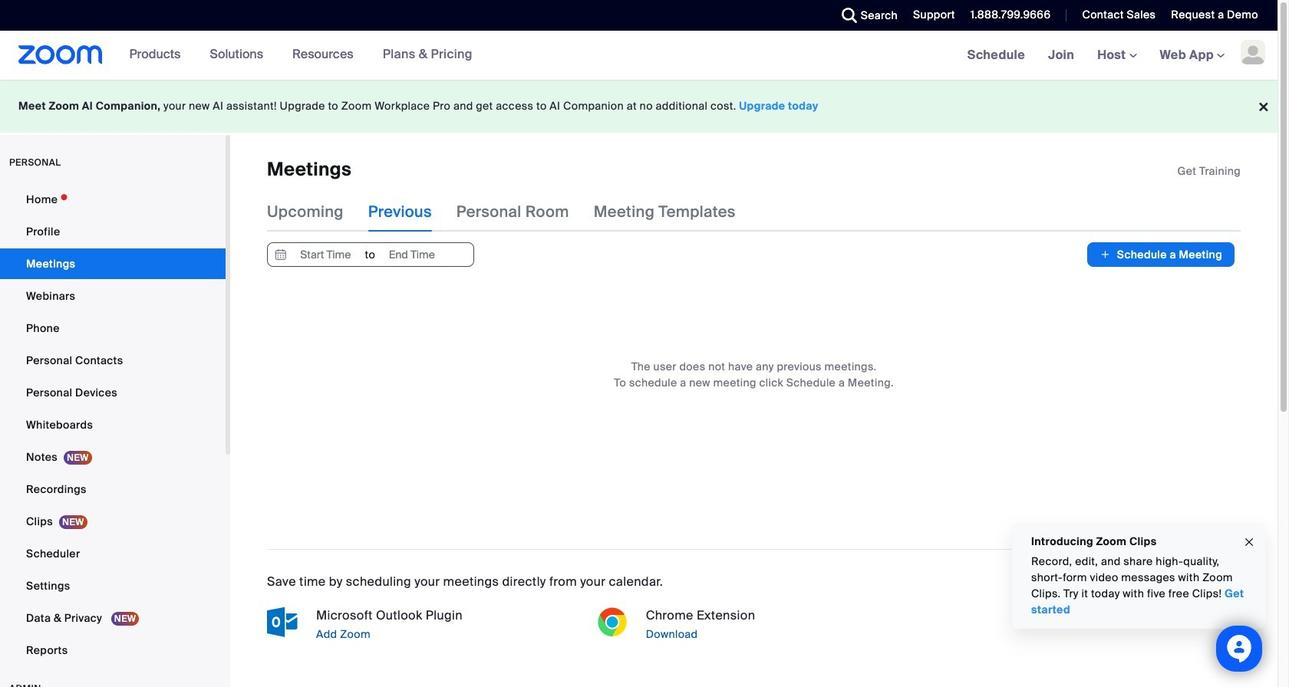 Task type: locate. For each thing, give the bounding box(es) containing it.
tabs of meeting tab list
[[267, 192, 760, 232]]

product information navigation
[[103, 31, 484, 80]]

close image
[[1243, 534, 1256, 551]]

application
[[1178, 163, 1241, 179]]

banner
[[0, 31, 1278, 81]]

meetings navigation
[[956, 31, 1278, 81]]

zoom logo image
[[18, 45, 103, 64]]

footer
[[0, 80, 1278, 133]]

add image
[[1100, 247, 1111, 263]]



Task type: vqa. For each thing, say whether or not it's contained in the screenshot.
personal menu menu
yes



Task type: describe. For each thing, give the bounding box(es) containing it.
personal menu menu
[[0, 184, 226, 668]]

date image
[[272, 244, 290, 267]]

profile picture image
[[1241, 40, 1266, 64]]

Date Range Picker End field
[[376, 244, 447, 267]]

Date Range Picker Start field
[[290, 244, 361, 267]]



